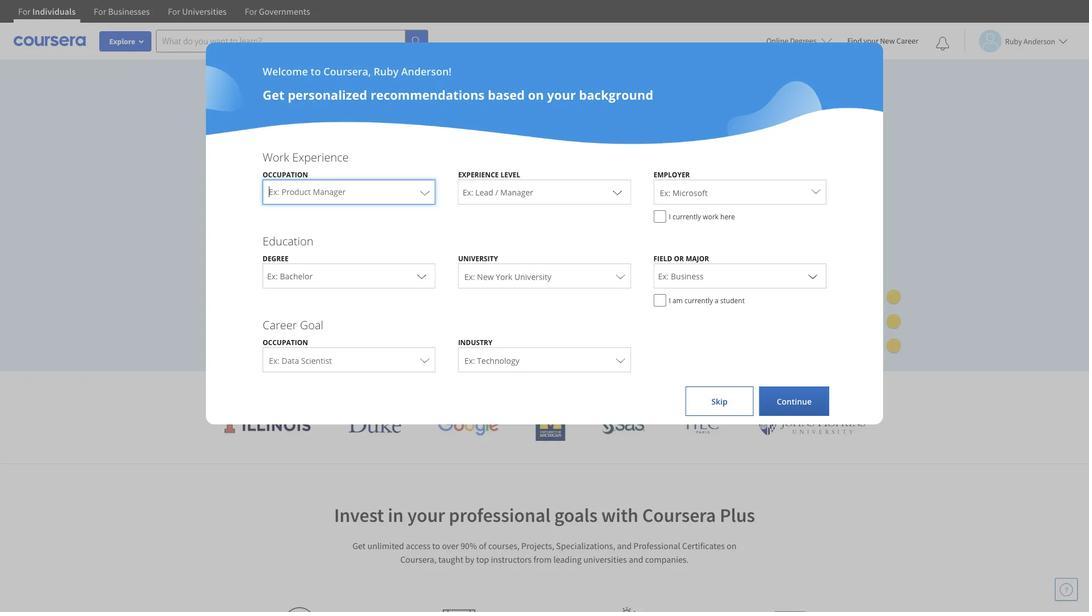 Task type: vqa. For each thing, say whether or not it's contained in the screenshot.
the leftmost with
yes



Task type: describe. For each thing, give the bounding box(es) containing it.
field
[[654, 254, 673, 263]]

university of illinois at urbana-champaign image
[[224, 417, 312, 435]]

taught
[[439, 554, 464, 566]]

unlimited access to 7,000+ world-class courses, hands-on projects, and job-ready certificate programs—all included in your subscription
[[216, 159, 563, 216]]

johns hopkins university image
[[758, 415, 866, 436]]

ruby
[[374, 64, 399, 78]]

top
[[476, 554, 489, 566]]

courses, inside 'get unlimited access to over 90% of courses, projects, specializations, and professional certificates on coursera, taught by top instructors from leading universities and companies.'
[[488, 541, 520, 552]]

or
[[674, 254, 684, 263]]

professional
[[449, 504, 551, 528]]

0 vertical spatial coursera
[[684, 381, 742, 399]]

get for get unlimited access to over 90% of courses, projects, specializations, and professional certificates on coursera, taught by top instructors from leading universities and companies.
[[353, 541, 366, 552]]

I am currently a student checkbox
[[654, 295, 666, 307]]

on inside unlimited access to 7,000+ world-class courses, hands-on projects, and job-ready certificate programs—all included in your subscription
[[534, 159, 549, 176]]

for for individuals
[[18, 6, 31, 17]]

instructors
[[491, 554, 532, 566]]

your right the find at right
[[864, 36, 879, 46]]

ready
[[317, 179, 350, 196]]

get unlimited access to over 90% of courses, projects, specializations, and professional certificates on coursera, taught by top instructors from leading universities and companies.
[[353, 541, 737, 566]]

free
[[279, 280, 297, 292]]

trial
[[298, 280, 316, 292]]

certificate
[[353, 179, 410, 196]]

1 horizontal spatial experience
[[458, 170, 499, 179]]

projects,
[[522, 541, 555, 552]]

0 vertical spatial leading
[[427, 381, 473, 399]]

goals
[[555, 504, 598, 528]]

governments
[[259, 6, 310, 17]]

by
[[465, 554, 475, 566]]

banner navigation
[[9, 0, 319, 23]]

in inside unlimited access to 7,000+ world-class courses, hands-on projects, and job-ready certificate programs—all included in your subscription
[[552, 179, 563, 196]]

0 horizontal spatial in
[[388, 504, 404, 528]]

employer
[[654, 170, 690, 179]]

leading inside 'get unlimited access to over 90% of courses, projects, specializations, and professional certificates on coursera, taught by top instructors from leading universities and companies.'
[[554, 554, 582, 566]]

ex: data scientist
[[269, 356, 332, 366]]

i currently work here
[[669, 212, 735, 221]]

manager
[[313, 187, 346, 197]]

universities
[[182, 6, 227, 17]]

skip button
[[686, 387, 754, 417]]

work
[[703, 212, 719, 221]]

job-
[[294, 179, 317, 196]]

ex: for ex: technology
[[465, 356, 475, 366]]

to inside onboardingmodal dialog
[[311, 64, 321, 78]]

goal
[[300, 317, 323, 333]]

flexible learning image
[[607, 608, 646, 613]]

1 vertical spatial coursera
[[643, 504, 716, 528]]

for for governments
[[245, 6, 257, 17]]

for individuals
[[18, 6, 76, 17]]

work experience
[[263, 149, 349, 165]]

google image
[[438, 415, 499, 436]]

your inside unlimited access to 7,000+ world-class courses, hands-on projects, and job-ready certificate programs—all included in your subscription
[[216, 199, 242, 216]]

cancel
[[264, 254, 289, 265]]

certificates
[[682, 541, 725, 552]]

7,000+
[[332, 159, 371, 176]]

recommendations
[[371, 86, 485, 103]]

access inside unlimited access to 7,000+ world-class courses, hands-on projects, and job-ready certificate programs—all included in your subscription
[[276, 159, 314, 176]]

major
[[686, 254, 709, 263]]

level
[[501, 170, 521, 179]]

anderson!
[[401, 64, 452, 78]]

york
[[496, 272, 513, 282]]

find your new career link
[[842, 34, 924, 48]]

career goal element
[[251, 317, 838, 379]]

invest in your professional goals with coursera plus
[[334, 504, 755, 528]]

subscription
[[245, 199, 317, 216]]

to inside unlimited access to 7,000+ world-class courses, hands-on projects, and job-ready certificate programs—all included in your subscription
[[317, 159, 329, 176]]

education element
[[251, 233, 838, 313]]

specializations,
[[556, 541, 616, 552]]

i for education
[[669, 296, 671, 305]]

get for get personalized recommendations based on your background
[[263, 86, 285, 103]]

currently inside education 'element'
[[685, 296, 713, 305]]

0 horizontal spatial experience
[[292, 149, 349, 165]]

and up university of michigan image at bottom
[[553, 381, 577, 399]]

ex: microsoft
[[660, 188, 708, 198]]

included
[[499, 179, 549, 196]]

save money image
[[443, 610, 484, 613]]

90%
[[461, 541, 477, 552]]

start 7-day free trial
[[234, 280, 316, 292]]

here
[[721, 212, 735, 221]]

i for work experience
[[669, 212, 671, 221]]

ex: product manager
[[269, 187, 346, 197]]

and down professional
[[629, 554, 644, 566]]

individuals
[[32, 6, 76, 17]]

find
[[848, 36, 862, 46]]

0 vertical spatial universities
[[476, 381, 549, 399]]

industry
[[458, 338, 493, 347]]

coursera image
[[14, 32, 86, 50]]

0 horizontal spatial with
[[602, 504, 639, 528]]

0 vertical spatial with
[[653, 381, 680, 399]]

student
[[721, 296, 745, 305]]

coursera, inside onboardingmodal dialog
[[324, 64, 371, 78]]

product
[[282, 187, 311, 197]]

on inside dialog
[[528, 86, 544, 103]]

continue
[[777, 396, 812, 407]]

world-
[[374, 159, 411, 176]]

a
[[715, 296, 719, 305]]

continue button
[[760, 387, 830, 417]]

career inside onboardingmodal dialog
[[263, 317, 297, 333]]

learn anything image
[[284, 608, 315, 613]]

welcome
[[263, 64, 308, 78]]

for for businesses
[[94, 6, 106, 17]]

help center image
[[1060, 583, 1074, 597]]

I currently work here checkbox
[[654, 211, 666, 223]]

/month,
[[229, 254, 261, 265]]

chevron down image
[[806, 270, 820, 283]]

education
[[263, 233, 314, 249]]



Task type: locate. For each thing, give the bounding box(es) containing it.
work experience element
[[251, 149, 838, 229]]

coursera plus image
[[216, 107, 388, 124]]

2 occupation from the top
[[263, 338, 308, 347]]

courses, inside unlimited access to 7,000+ world-class courses, hands-on projects, and job-ready certificate programs—all included in your subscription
[[442, 159, 491, 176]]

for
[[18, 6, 31, 17], [94, 6, 106, 17], [168, 6, 180, 17], [245, 6, 257, 17]]

2 vertical spatial to
[[433, 541, 440, 552]]

0 vertical spatial courses,
[[442, 159, 491, 176]]

companies
[[580, 381, 650, 399]]

with right goals on the bottom right of the page
[[602, 504, 639, 528]]

0 vertical spatial plus
[[745, 381, 772, 399]]

get down 'welcome'
[[263, 86, 285, 103]]

0 horizontal spatial leading
[[427, 381, 473, 399]]

0 horizontal spatial coursera,
[[324, 64, 371, 78]]

i left am
[[669, 296, 671, 305]]

0 vertical spatial new
[[881, 36, 895, 46]]

0 horizontal spatial access
[[276, 159, 314, 176]]

coursera, up personalized on the left top of the page
[[324, 64, 371, 78]]

2 i from the top
[[669, 296, 671, 305]]

1 horizontal spatial access
[[406, 541, 431, 552]]

4 for from the left
[[245, 6, 257, 17]]

on inside 'get unlimited access to over 90% of courses, projects, specializations, and professional certificates on coursera, taught by top instructors from leading universities and companies.'
[[727, 541, 737, 552]]

0 vertical spatial chevron down image
[[611, 186, 624, 199]]

hands-
[[494, 159, 534, 176]]

and left professional
[[617, 541, 632, 552]]

1 horizontal spatial coursera,
[[401, 554, 437, 566]]

find your new career
[[848, 36, 919, 46]]

programs—all
[[413, 179, 496, 196]]

0 vertical spatial coursera,
[[324, 64, 371, 78]]

ex: up subscription
[[269, 187, 280, 197]]

plus up certificates
[[720, 504, 755, 528]]

1 for from the left
[[18, 6, 31, 17]]

leading
[[427, 381, 473, 399], [554, 554, 582, 566]]

0 vertical spatial access
[[276, 159, 314, 176]]

university right york
[[515, 272, 552, 282]]

experience left level
[[458, 170, 499, 179]]

and inside unlimited access to 7,000+ world-class courses, hands-on projects, and job-ready certificate programs—all included in your subscription
[[269, 179, 291, 196]]

ex: down industry at the left bottom
[[465, 356, 475, 366]]

1 horizontal spatial with
[[653, 381, 680, 399]]

access up job-
[[276, 159, 314, 176]]

1 vertical spatial chevron down image
[[415, 270, 429, 283]]

0 vertical spatial currently
[[673, 212, 701, 221]]

career left show notifications icon on the right of page
[[897, 36, 919, 46]]

0 horizontal spatial get
[[263, 86, 285, 103]]

new right the find at right
[[881, 36, 895, 46]]

ex: new york university
[[465, 272, 552, 282]]

occupation inside work experience element
[[263, 170, 308, 179]]

1 vertical spatial access
[[406, 541, 431, 552]]

for left universities
[[168, 6, 180, 17]]

plus
[[745, 381, 772, 399], [720, 504, 755, 528]]

work
[[263, 149, 289, 165]]

with right companies
[[653, 381, 680, 399]]

1 i from the top
[[669, 212, 671, 221]]

onboardingmodal dialog
[[0, 0, 1090, 613]]

2 for from the left
[[94, 6, 106, 17]]

experience level
[[458, 170, 521, 179]]

1 horizontal spatial leading
[[554, 554, 582, 566]]

1 vertical spatial career
[[263, 317, 297, 333]]

ex: for ex: microsoft
[[660, 188, 671, 198]]

access left over on the left
[[406, 541, 431, 552]]

get inside 'get unlimited access to over 90% of courses, projects, specializations, and professional certificates on coursera, taught by top instructors from leading universities and companies.'
[[353, 541, 366, 552]]

1 vertical spatial in
[[388, 504, 404, 528]]

0 horizontal spatial university
[[458, 254, 498, 263]]

3 for from the left
[[168, 6, 180, 17]]

to up ready
[[317, 159, 329, 176]]

1 horizontal spatial university
[[515, 272, 552, 282]]

0 vertical spatial on
[[528, 86, 544, 103]]

ex:
[[269, 187, 280, 197], [660, 188, 671, 198], [465, 272, 475, 282], [269, 356, 280, 366], [465, 356, 475, 366]]

leading up google image
[[427, 381, 473, 399]]

1 horizontal spatial universities
[[584, 554, 627, 566]]

leading down 'specializations,' in the bottom right of the page
[[554, 554, 582, 566]]

occupation for work
[[263, 170, 308, 179]]

for left the businesses
[[94, 6, 106, 17]]

courses,
[[442, 159, 491, 176], [488, 541, 520, 552]]

sas image
[[602, 417, 645, 435]]

ex: for ex: data scientist
[[269, 356, 280, 366]]

data
[[282, 356, 299, 366]]

1 vertical spatial new
[[477, 272, 494, 282]]

professional
[[634, 541, 681, 552]]

ex: inside education 'element'
[[465, 272, 475, 282]]

ex: technology
[[465, 356, 520, 366]]

access inside 'get unlimited access to over 90% of courses, projects, specializations, and professional certificates on coursera, taught by top instructors from leading universities and companies.'
[[406, 541, 431, 552]]

companies.
[[645, 554, 689, 566]]

1 vertical spatial plus
[[720, 504, 755, 528]]

career left goal
[[263, 317, 297, 333]]

get left unlimited
[[353, 541, 366, 552]]

unlimited
[[216, 159, 273, 176]]

chevron down image inside education 'element'
[[415, 270, 429, 283]]

unlimited
[[368, 541, 404, 552]]

currently
[[673, 212, 701, 221], [685, 296, 713, 305]]

0 horizontal spatial chevron down image
[[415, 270, 429, 283]]

1 vertical spatial to
[[317, 159, 329, 176]]

coursera up the hec paris image
[[684, 381, 742, 399]]

of
[[479, 541, 487, 552]]

with
[[653, 381, 680, 399], [602, 504, 639, 528]]

anytime
[[291, 254, 324, 265]]

1 vertical spatial with
[[602, 504, 639, 528]]

ex: for ex: new york university
[[465, 272, 475, 282]]

and
[[269, 179, 291, 196], [553, 381, 577, 399], [617, 541, 632, 552], [629, 554, 644, 566]]

start 7-day free trial button
[[216, 273, 334, 300]]

your down 'projects,'
[[216, 199, 242, 216]]

i right i currently work here checkbox
[[669, 212, 671, 221]]

get
[[263, 86, 285, 103], [353, 541, 366, 552]]

1 vertical spatial university
[[515, 272, 552, 282]]

am
[[673, 296, 683, 305]]

field or major
[[654, 254, 709, 263]]

0 vertical spatial i
[[669, 212, 671, 221]]

1 horizontal spatial career
[[897, 36, 919, 46]]

degree
[[263, 254, 289, 263]]

career goal
[[263, 317, 323, 333]]

coursera
[[684, 381, 742, 399], [643, 504, 716, 528]]

0 horizontal spatial universities
[[476, 381, 549, 399]]

0 horizontal spatial new
[[477, 272, 494, 282]]

0 horizontal spatial career
[[263, 317, 297, 333]]

chevron down image for degree
[[415, 270, 429, 283]]

universities inside 'get unlimited access to over 90% of courses, projects, specializations, and professional certificates on coursera, taught by top instructors from leading universities and companies.'
[[584, 554, 627, 566]]

1 horizontal spatial new
[[881, 36, 895, 46]]

1 vertical spatial courses,
[[488, 541, 520, 552]]

0 vertical spatial get
[[263, 86, 285, 103]]

1 horizontal spatial in
[[552, 179, 563, 196]]

chevron down image for experience level
[[611, 186, 624, 199]]

None search field
[[156, 30, 428, 52]]

plus left continue
[[745, 381, 772, 399]]

for left "governments"
[[245, 6, 257, 17]]

ex: left "data" on the left of the page
[[269, 356, 280, 366]]

for for universities
[[168, 6, 180, 17]]

0 vertical spatial university
[[458, 254, 498, 263]]

currently left 'a'
[[685, 296, 713, 305]]

coursera, left taught
[[401, 554, 437, 566]]

new left york
[[477, 272, 494, 282]]

1 vertical spatial i
[[669, 296, 671, 305]]

0 vertical spatial experience
[[292, 149, 349, 165]]

in up unlimited
[[388, 504, 404, 528]]

to up personalized on the left top of the page
[[311, 64, 321, 78]]

personalized
[[288, 86, 367, 103]]

for governments
[[245, 6, 310, 17]]

scientist
[[301, 356, 332, 366]]

universities
[[476, 381, 549, 399], [584, 554, 627, 566]]

ex: for ex: product manager
[[269, 187, 280, 197]]

1 vertical spatial occupation
[[263, 338, 308, 347]]

occupation for career
[[263, 338, 308, 347]]

your up over on the left
[[408, 504, 445, 528]]

university up york
[[458, 254, 498, 263]]

leading universities and companies with coursera plus
[[423, 381, 772, 399]]

technology
[[477, 356, 520, 366]]

coursera,
[[324, 64, 371, 78], [401, 554, 437, 566]]

1 horizontal spatial chevron down image
[[611, 186, 624, 199]]

1 vertical spatial leading
[[554, 554, 582, 566]]

duke university image
[[349, 415, 401, 434]]

ex: left york
[[465, 272, 475, 282]]

occupation up "data" on the left of the page
[[263, 338, 308, 347]]

1 horizontal spatial get
[[353, 541, 366, 552]]

invest
[[334, 504, 384, 528]]

from
[[534, 554, 552, 566]]

currently inside work experience element
[[673, 212, 701, 221]]

1 vertical spatial get
[[353, 541, 366, 552]]

1 vertical spatial currently
[[685, 296, 713, 305]]

occupation down work on the top left of the page
[[263, 170, 308, 179]]

courses, up instructors on the left bottom of the page
[[488, 541, 520, 552]]

on
[[528, 86, 544, 103], [534, 159, 549, 176], [727, 541, 737, 552]]

for left individuals on the top left of the page
[[18, 6, 31, 17]]

1 occupation from the top
[[263, 170, 308, 179]]

i am currently a student
[[669, 296, 745, 305]]

university
[[458, 254, 498, 263], [515, 272, 552, 282]]

welcome to coursera, ruby anderson!
[[263, 64, 452, 78]]

get inside onboardingmodal dialog
[[263, 86, 285, 103]]

new
[[881, 36, 895, 46], [477, 272, 494, 282]]

currently down 'ex: microsoft'
[[673, 212, 701, 221]]

and up subscription
[[269, 179, 291, 196]]

chevron down image inside work experience element
[[611, 186, 624, 199]]

for businesses
[[94, 6, 150, 17]]

new inside education 'element'
[[477, 272, 494, 282]]

start
[[234, 280, 253, 292]]

0 vertical spatial career
[[897, 36, 919, 46]]

i inside 'element'
[[669, 296, 671, 305]]

in right included
[[552, 179, 563, 196]]

on right certificates
[[727, 541, 737, 552]]

0 vertical spatial to
[[311, 64, 321, 78]]

based
[[488, 86, 525, 103]]

to inside 'get unlimited access to over 90% of courses, projects, specializations, and professional certificates on coursera, taught by top instructors from leading universities and companies.'
[[433, 541, 440, 552]]

experience up ready
[[292, 149, 349, 165]]

class
[[411, 159, 439, 176]]

universities down 'specializations,' in the bottom right of the page
[[584, 554, 627, 566]]

1 vertical spatial universities
[[584, 554, 627, 566]]

day
[[263, 280, 278, 292]]

career
[[897, 36, 919, 46], [263, 317, 297, 333]]

0 vertical spatial in
[[552, 179, 563, 196]]

projects,
[[216, 179, 265, 196]]

your
[[864, 36, 879, 46], [547, 86, 576, 103], [216, 199, 242, 216], [408, 504, 445, 528]]

show notifications image
[[936, 37, 950, 51]]

7-
[[255, 280, 263, 292]]

chevron down image
[[611, 186, 624, 199], [415, 270, 429, 283]]

businesses
[[108, 6, 150, 17]]

/month, cancel anytime
[[229, 254, 324, 265]]

experience
[[292, 149, 349, 165], [458, 170, 499, 179]]

in
[[552, 179, 563, 196], [388, 504, 404, 528]]

1 vertical spatial on
[[534, 159, 549, 176]]

on up included
[[534, 159, 549, 176]]

get personalized recommendations based on your background
[[263, 86, 654, 103]]

coursera up professional
[[643, 504, 716, 528]]

courses, up programs—all
[[442, 159, 491, 176]]

to left over on the left
[[433, 541, 440, 552]]

0 vertical spatial occupation
[[263, 170, 308, 179]]

your left background
[[547, 86, 576, 103]]

microsoft
[[673, 188, 708, 198]]

1 vertical spatial experience
[[458, 170, 499, 179]]

occupation inside career goal element
[[263, 338, 308, 347]]

background
[[579, 86, 654, 103]]

over
[[442, 541, 459, 552]]

on right based
[[528, 86, 544, 103]]

university of michigan image
[[536, 410, 565, 442]]

2 vertical spatial on
[[727, 541, 737, 552]]

1 vertical spatial coursera,
[[401, 554, 437, 566]]

universities down technology
[[476, 381, 549, 399]]

coursera, inside 'get unlimited access to over 90% of courses, projects, specializations, and professional certificates on coursera, taught by top instructors from leading universities and companies.'
[[401, 554, 437, 566]]

your inside onboardingmodal dialog
[[547, 86, 576, 103]]

hec paris image
[[682, 414, 722, 438]]

ex: down employer
[[660, 188, 671, 198]]



